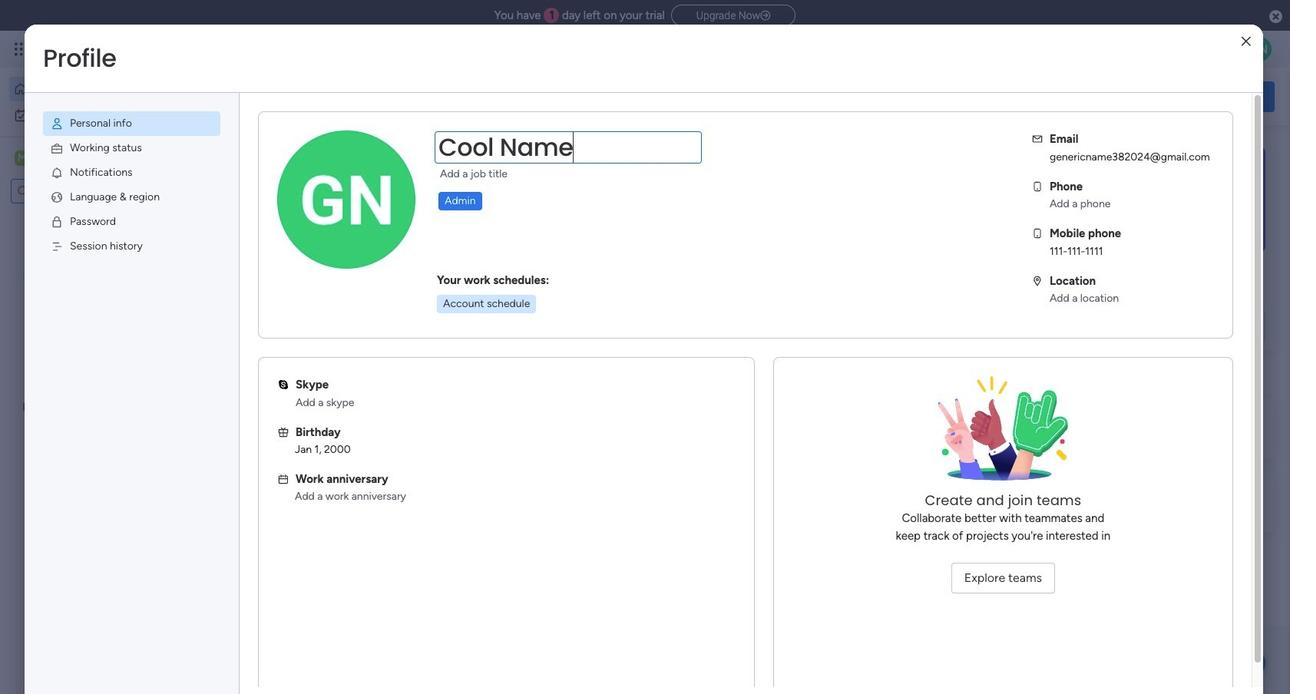 Task type: describe. For each thing, give the bounding box(es) containing it.
add to favorites image
[[458, 312, 473, 327]]

notifications image
[[50, 166, 64, 180]]

templates image image
[[1059, 147, 1261, 253]]

generic name image
[[1248, 37, 1272, 61]]

close my workspaces image
[[237, 448, 256, 467]]

clear search image
[[111, 184, 127, 199]]

no teams image
[[927, 376, 1080, 492]]

3 menu item from the top
[[43, 161, 220, 185]]

workspace selection element
[[15, 149, 128, 169]]

component image for public board icon
[[257, 335, 270, 349]]

dapulse close image
[[1270, 9, 1283, 25]]

select product image
[[14, 41, 29, 57]]

language & region image
[[50, 191, 64, 204]]

getting started element
[[1045, 398, 1275, 459]]

public board image
[[510, 311, 527, 328]]

open update feed (inbox) image
[[237, 396, 256, 415]]

workspace image
[[263, 494, 300, 531]]

v2 user feedback image
[[1057, 88, 1069, 105]]

menu menu
[[25, 93, 239, 277]]

session history image
[[50, 240, 64, 254]]

component image for public board image
[[510, 335, 524, 349]]

Search in workspace field
[[32, 182, 110, 200]]

password image
[[50, 215, 64, 229]]

close image
[[1242, 36, 1251, 47]]

personal info image
[[50, 117, 64, 131]]



Task type: vqa. For each thing, say whether or not it's contained in the screenshot.
angle down ICON
no



Task type: locate. For each thing, give the bounding box(es) containing it.
5 menu item from the top
[[43, 210, 220, 234]]

1 horizontal spatial component image
[[510, 335, 524, 349]]

1 menu item from the top
[[43, 111, 220, 136]]

None field
[[435, 131, 702, 164]]

close recently visited image
[[237, 156, 256, 174]]

menu item
[[43, 111, 220, 136], [43, 136, 220, 161], [43, 161, 220, 185], [43, 185, 220, 210], [43, 210, 220, 234], [43, 234, 220, 259]]

1 component image from the left
[[257, 335, 270, 349]]

6 menu item from the top
[[43, 234, 220, 259]]

option
[[9, 77, 187, 101], [9, 103, 187, 128]]

component image down public board icon
[[257, 335, 270, 349]]

option up workspace selection element
[[9, 103, 187, 128]]

1 vertical spatial option
[[9, 103, 187, 128]]

option up personal info image
[[9, 77, 187, 101]]

public board image
[[257, 311, 273, 328]]

quick search results list box
[[237, 174, 1008, 378]]

1 option from the top
[[9, 77, 187, 101]]

dapulse rightstroke image
[[761, 10, 771, 22]]

4 menu item from the top
[[43, 185, 220, 210]]

component image down public board image
[[510, 335, 524, 349]]

2 option from the top
[[9, 103, 187, 128]]

component image
[[257, 335, 270, 349], [510, 335, 524, 349]]

2 menu item from the top
[[43, 136, 220, 161]]

workspace image
[[15, 150, 30, 167]]

working status image
[[50, 141, 64, 155]]

2 component image from the left
[[510, 335, 524, 349]]

v2 bolt switch image
[[1177, 88, 1186, 105]]

0 vertical spatial option
[[9, 77, 187, 101]]

0 horizontal spatial component image
[[257, 335, 270, 349]]



